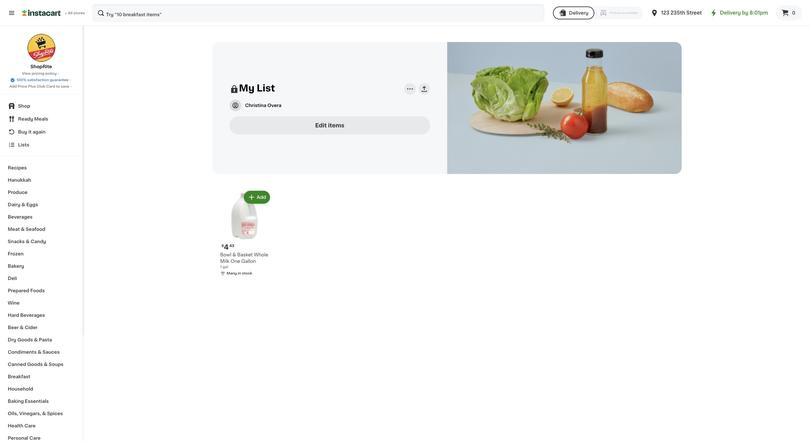 Task type: locate. For each thing, give the bounding box(es) containing it.
0 vertical spatial care
[[24, 424, 36, 428]]

goods down condiments & sauces
[[27, 362, 43, 367]]

goods for dry
[[17, 338, 33, 342]]

care
[[24, 424, 36, 428], [29, 436, 40, 440]]

care for health care
[[24, 424, 36, 428]]

beverages link
[[4, 211, 79, 223]]

& for condiments
[[38, 350, 41, 354]]

1 vertical spatial beverages
[[20, 313, 45, 318]]

1 vertical spatial goods
[[27, 362, 43, 367]]

1 vertical spatial care
[[29, 436, 40, 440]]

condiments & sauces link
[[4, 346, 79, 358]]

plus
[[28, 85, 36, 88]]

0 vertical spatial goods
[[17, 338, 33, 342]]

& left soups
[[44, 362, 48, 367]]

& right meat
[[21, 227, 25, 232]]

all stores
[[68, 11, 85, 15]]

add price plus club card to save link
[[9, 84, 73, 89]]

& right the beer
[[20, 325, 24, 330]]

hard
[[8, 313, 19, 318]]

snacks & candy link
[[4, 235, 79, 248]]

ready
[[18, 117, 33, 121]]

service type group
[[553, 6, 643, 19]]

goods
[[17, 338, 33, 342], [27, 362, 43, 367]]

to
[[56, 85, 60, 88]]

& for snacks
[[26, 239, 30, 244]]

& inside beer & cider link
[[20, 325, 24, 330]]

recipes link
[[4, 162, 79, 174]]

christina
[[245, 103, 266, 108]]

meat
[[8, 227, 20, 232]]

care down vinegars,
[[24, 424, 36, 428]]

sauces
[[43, 350, 60, 354]]

condiments
[[8, 350, 37, 354]]

product group
[[218, 190, 271, 283]]

1 horizontal spatial delivery
[[720, 10, 741, 15]]

condiments & sauces
[[8, 350, 60, 354]]

0 vertical spatial beverages
[[8, 215, 33, 219]]

shoprite link
[[27, 34, 55, 70]]

& left pasta
[[34, 338, 38, 342]]

meals
[[34, 117, 48, 121]]

add
[[9, 85, 17, 88], [257, 195, 266, 200]]

dry goods & pasta link
[[4, 334, 79, 346]]

dairy & eggs
[[8, 202, 38, 207]]

instacart logo image
[[22, 9, 61, 17]]

save
[[61, 85, 69, 88]]

$
[[222, 244, 224, 248]]

4
[[224, 244, 229, 251]]

price
[[18, 85, 27, 88]]

stock
[[242, 272, 252, 275]]

1 vertical spatial add
[[257, 195, 266, 200]]

snacks & candy
[[8, 239, 46, 244]]

items
[[328, 123, 344, 128]]

shop link
[[4, 100, 79, 113]]

& left sauces
[[38, 350, 41, 354]]

care down health care link
[[29, 436, 40, 440]]

delivery inside delivery by 8:01pm link
[[720, 10, 741, 15]]

overa
[[267, 103, 281, 108]]

hard beverages
[[8, 313, 45, 318]]

1 horizontal spatial add
[[257, 195, 266, 200]]

& left spices
[[42, 411, 46, 416]]

dry goods & pasta
[[8, 338, 52, 342]]

& inside the meat & seafood link
[[21, 227, 25, 232]]

street
[[686, 10, 702, 15]]

beverages up the 'cider'
[[20, 313, 45, 318]]

produce link
[[4, 186, 79, 199]]

43
[[229, 244, 234, 248]]

0 horizontal spatial add
[[9, 85, 17, 88]]

add inside button
[[257, 195, 266, 200]]

ready meals button
[[4, 113, 79, 125]]

100% satisfaction guarantee button
[[10, 76, 72, 83]]

& left eggs
[[21, 202, 25, 207]]

beverages down dairy & eggs
[[8, 215, 33, 219]]

delivery
[[720, 10, 741, 15], [569, 11, 589, 15]]

dry
[[8, 338, 16, 342]]

wine link
[[4, 297, 79, 309]]

dairy
[[8, 202, 20, 207]]

health care link
[[4, 420, 79, 432]]

& for beer
[[20, 325, 24, 330]]

& inside dairy & eggs link
[[21, 202, 25, 207]]

goods down beer & cider
[[17, 338, 33, 342]]

seafood
[[26, 227, 45, 232]]

milk
[[220, 259, 229, 264]]

delivery by 8:01pm
[[720, 10, 768, 15]]

0 vertical spatial add
[[9, 85, 17, 88]]

& inside condiments & sauces link
[[38, 350, 41, 354]]

canned goods & soups link
[[4, 358, 79, 371]]

123 235th street
[[661, 10, 702, 15]]

pasta
[[39, 338, 52, 342]]

& for bowl
[[232, 253, 236, 257]]

& inside snacks & candy "link"
[[26, 239, 30, 244]]

goods for canned
[[27, 362, 43, 367]]

basket
[[237, 253, 253, 257]]

& for dairy
[[21, 202, 25, 207]]

frozen link
[[4, 248, 79, 260]]

edit items button
[[230, 116, 430, 134]]

shoprite logo image
[[27, 34, 55, 62]]

edit
[[315, 123, 327, 128]]

Search field
[[93, 5, 544, 21]]

0 horizontal spatial delivery
[[569, 11, 589, 15]]

beer
[[8, 325, 19, 330]]

dairy & eggs link
[[4, 199, 79, 211]]

& up one
[[232, 253, 236, 257]]

prepared
[[8, 288, 29, 293]]

hanukkah
[[8, 178, 31, 182]]

deli link
[[4, 272, 79, 285]]

produce
[[8, 190, 27, 195]]

& left candy
[[26, 239, 30, 244]]

delivery inside delivery 'button'
[[569, 11, 589, 15]]

None search field
[[92, 4, 544, 22]]

& inside bowl & basket whole milk one gallon 1 gal
[[232, 253, 236, 257]]



Task type: describe. For each thing, give the bounding box(es) containing it.
hanukkah link
[[4, 174, 79, 186]]

oils,
[[8, 411, 18, 416]]

recipes
[[8, 166, 27, 170]]

beer & cider
[[8, 325, 38, 330]]

snacks
[[8, 239, 25, 244]]

health
[[8, 424, 23, 428]]

policy
[[45, 72, 57, 75]]

pricing
[[32, 72, 44, 75]]

buy it again
[[18, 130, 45, 134]]

eggs
[[26, 202, 38, 207]]

ready meals
[[18, 117, 48, 121]]

vinegars,
[[19, 411, 41, 416]]

235th
[[671, 10, 685, 15]]

oils, vinegars, & spices link
[[4, 408, 79, 420]]

& inside canned goods & soups link
[[44, 362, 48, 367]]

bowl & basket whole milk one gallon 1 gal
[[220, 253, 268, 269]]

shop
[[18, 104, 30, 108]]

meat & seafood link
[[4, 223, 79, 235]]

card
[[46, 85, 55, 88]]

delivery for delivery by 8:01pm
[[720, 10, 741, 15]]

view pricing policy
[[22, 72, 57, 75]]

lists
[[18, 143, 29, 147]]

all
[[68, 11, 73, 15]]

gal
[[223, 265, 228, 269]]

foods
[[30, 288, 45, 293]]

gallon
[[241, 259, 256, 264]]

deli
[[8, 276, 17, 281]]

100%
[[17, 78, 26, 82]]

add for add price plus club card to save
[[9, 85, 17, 88]]

wine
[[8, 301, 20, 305]]

edit items
[[315, 123, 344, 128]]

& inside oils, vinegars, & spices link
[[42, 411, 46, 416]]

100% satisfaction guarantee
[[17, 78, 69, 82]]

soups
[[49, 362, 63, 367]]

beverages inside beverages link
[[8, 215, 33, 219]]

household link
[[4, 383, 79, 395]]

cider
[[25, 325, 38, 330]]

personal
[[8, 436, 28, 440]]

many in stock
[[227, 272, 252, 275]]

bakery
[[8, 264, 24, 268]]

shoprite
[[30, 64, 52, 69]]

lists link
[[4, 138, 79, 151]]

frozen
[[8, 252, 24, 256]]

one
[[231, 259, 240, 264]]

delivery by 8:01pm link
[[710, 9, 768, 17]]

care for personal care
[[29, 436, 40, 440]]

beverages inside the hard beverages link
[[20, 313, 45, 318]]

prepared foods link
[[4, 285, 79, 297]]

canned goods & soups
[[8, 362, 63, 367]]

& for meat
[[21, 227, 25, 232]]

& inside dry goods & pasta link
[[34, 338, 38, 342]]

club
[[37, 85, 45, 88]]

meat & seafood
[[8, 227, 45, 232]]

whole
[[254, 253, 268, 257]]

essentials
[[25, 399, 49, 404]]

again
[[33, 130, 45, 134]]

guarantee
[[50, 78, 69, 82]]

canned
[[8, 362, 26, 367]]

many
[[227, 272, 237, 275]]

add for add
[[257, 195, 266, 200]]

baking essentials
[[8, 399, 49, 404]]

buy
[[18, 130, 27, 134]]

by
[[742, 10, 749, 15]]

add button
[[244, 191, 269, 203]]

bowl
[[220, 253, 231, 257]]

beer & cider link
[[4, 321, 79, 334]]

123
[[661, 10, 670, 15]]

baking
[[8, 399, 24, 404]]

123 235th street button
[[651, 4, 702, 22]]

oils, vinegars, & spices
[[8, 411, 63, 416]]

in
[[238, 272, 241, 275]]

bakery link
[[4, 260, 79, 272]]

christina overa
[[245, 103, 281, 108]]

$ 4 43
[[222, 244, 234, 251]]

prepared foods
[[8, 288, 45, 293]]

delivery for delivery
[[569, 11, 589, 15]]

my list
[[239, 83, 275, 93]]

list
[[257, 83, 275, 93]]

view
[[22, 72, 31, 75]]

my
[[239, 83, 255, 93]]

baking essentials link
[[4, 395, 79, 408]]

satisfaction
[[27, 78, 49, 82]]



Task type: vqa. For each thing, say whether or not it's contained in the screenshot.
MICROWAVE
no



